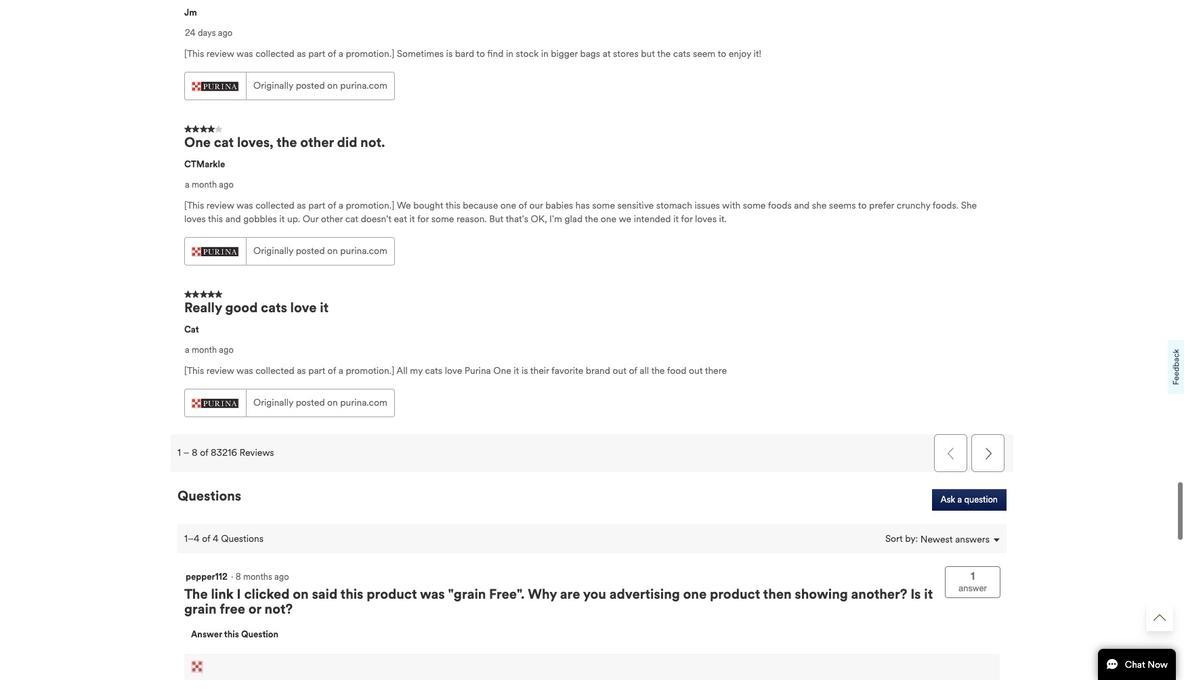 Task type: locate. For each thing, give the bounding box(es) containing it.
is left bard
[[446, 48, 453, 60]]

love left purina
[[445, 365, 462, 377]]

as inside [this review was collected as part of a promotion.] we bought this because one of our babies has some sensitive stomach issues with some foods and she seems to prefer crunchy foods. she loves this and gobbles it up. our other cat doesn't eat it for some reason. but that's ok, i'm glad the one we intended it for loves it.
[[297, 200, 306, 212]]

0 vertical spatial purina.com
[[340, 80, 387, 92]]

one right advertising
[[683, 586, 707, 603]]

one up 'that's' in the top left of the page
[[501, 200, 516, 212]]

to left prefer at top right
[[858, 200, 867, 212]]

0 horizontal spatial out
[[613, 365, 627, 377]]

not.
[[360, 134, 385, 151]]

this
[[446, 200, 461, 212], [208, 214, 223, 225], [340, 586, 364, 603], [224, 629, 239, 640]]

1 for 1 – 8 of 83216 reviews
[[178, 447, 181, 459]]

bags
[[580, 48, 600, 60]]

3 [this from the top
[[184, 365, 204, 377]]

month
[[192, 180, 217, 191], [192, 345, 217, 356]]

one left we
[[601, 214, 617, 225]]

on for all
[[327, 397, 338, 409]]

you
[[583, 586, 606, 603]]

loves down issues
[[695, 214, 717, 225]]

promotion.] inside [this review was collected as part of a promotion.] we bought this because one of our babies has some sensitive stomach issues with some foods and she seems to prefer crunchy foods. she loves this and gobbles it up. our other cat doesn't eat it for some reason. but that's ok, i'm glad the one we intended it for loves it.
[[346, 200, 394, 212]]

loves left gobbles
[[184, 214, 206, 225]]

1 vertical spatial a month ago
[[185, 345, 234, 356]]

[this inside [this review was collected as part of a promotion.] we bought this because one of our babies has some sensitive stomach issues with some foods and she seems to prefer crunchy foods. she loves this and gobbles it up. our other cat doesn't eat it for some reason. but that's ok, i'm glad the one we intended it for loves it.
[[184, 200, 204, 212]]

0 vertical spatial promotion.]
[[346, 48, 394, 60]]

crunchy
[[897, 200, 931, 212]]

clicked
[[244, 586, 290, 603]]

other
[[300, 134, 334, 151], [321, 214, 343, 225]]

2 purina.com from the top
[[340, 246, 387, 257]]

[this
[[184, 48, 204, 60], [184, 200, 204, 212], [184, 365, 204, 377]]

for down stomach
[[681, 214, 693, 225]]

2 collected from the top
[[256, 200, 294, 212]]

[this for really
[[184, 365, 204, 377]]

3 review from the top
[[206, 365, 234, 377]]

0 horizontal spatial and
[[225, 214, 241, 225]]

originally down gobbles
[[253, 246, 293, 257]]

0 horizontal spatial 1
[[178, 447, 181, 459]]

3 originally posted on purina.com from the top
[[253, 397, 387, 409]]

for down bought at the top of the page
[[417, 214, 429, 225]]

pepper112 · 8 months ago the link i clicked on said this product was "grain free". why are you advertising one product then showing another? is it grain free or not?
[[184, 572, 933, 618]]

2 promotion.] from the top
[[346, 200, 394, 212]]

2 vertical spatial promotion.]
[[346, 365, 394, 377]]

said
[[312, 586, 338, 603]]

2 vertical spatial as
[[297, 365, 306, 377]]

2 vertical spatial originally posted on purina.com
[[253, 397, 387, 409]]

review inside [this review was collected as part of a promotion.] we bought this because one of our babies has some sensitive stomach issues with some foods and she seems to prefer crunchy foods. she loves this and gobbles it up. our other cat doesn't eat it for some reason. but that's ok, i'm glad the one we intended it for loves it.
[[206, 200, 234, 212]]

one
[[501, 200, 516, 212], [601, 214, 617, 225], [683, 586, 707, 603]]

1 horizontal spatial some
[[592, 200, 615, 212]]

1 inside 1 answer
[[971, 570, 975, 583]]

questions up 4
[[178, 488, 241, 505]]

2 vertical spatial one
[[683, 586, 707, 603]]

collected for loves,
[[256, 200, 294, 212]]

1 horizontal spatial out
[[689, 365, 703, 377]]

2 vertical spatial posted
[[296, 397, 325, 409]]

3 posted from the top
[[296, 397, 325, 409]]

1 horizontal spatial in
[[541, 48, 549, 60]]

1 in from the left
[[506, 48, 513, 60]]

cat left loves,
[[214, 134, 234, 151]]

a month ago
[[185, 180, 234, 191], [185, 345, 234, 356]]

on inside pepper112 · 8 months ago the link i clicked on said this product was "grain free". why are you advertising one product then showing another? is it grain free or not?
[[293, 586, 309, 603]]

some
[[592, 200, 615, 212], [743, 200, 766, 212], [431, 214, 454, 225]]

1 loves from the left
[[184, 214, 206, 225]]

1 vertical spatial originally
[[253, 246, 293, 257]]

issues
[[695, 200, 720, 212]]

0 vertical spatial posted
[[296, 80, 325, 92]]

1 horizontal spatial one
[[493, 365, 511, 377]]

as for the
[[297, 200, 306, 212]]

1 vertical spatial 1
[[971, 570, 975, 583]]

cat
[[214, 134, 234, 151], [345, 214, 358, 225]]

in right the 'stock' on the top left of the page
[[541, 48, 549, 60]]

3 purina.com from the top
[[340, 397, 387, 409]]

0 vertical spatial review
[[206, 48, 234, 60]]

days
[[198, 28, 216, 39]]

doesn't
[[361, 214, 392, 225]]

2 part from the top
[[308, 200, 325, 212]]

2 vertical spatial originally
[[253, 397, 293, 409]]

a inside [this review was collected as part of a promotion.] we bought this because one of our babies has some sensitive stomach issues with some foods and she seems to prefer crunchy foods. she loves this and gobbles it up. our other cat doesn't eat it for some reason. but that's ok, i'm glad the one we intended it for loves it.
[[339, 200, 343, 212]]

0 vertical spatial [this
[[184, 48, 204, 60]]

on for we
[[327, 246, 338, 257]]

1 vertical spatial as
[[297, 200, 306, 212]]

2 horizontal spatial to
[[858, 200, 867, 212]]

product right the said
[[367, 586, 417, 603]]

the
[[184, 586, 208, 603]]

0 vertical spatial 8
[[192, 447, 198, 459]]

1 vertical spatial other
[[321, 214, 343, 225]]

1 promotion.] from the top
[[346, 48, 394, 60]]

questions right 4
[[221, 533, 264, 545]]

our
[[529, 200, 543, 212]]

1 horizontal spatial for
[[681, 214, 693, 225]]

she
[[812, 200, 827, 212]]

answer this question
[[191, 629, 278, 640]]

was inside [this review was collected as part of a promotion.] we bought this because one of our babies has some sensitive stomach issues with some foods and she seems to prefer crunchy foods. she loves this and gobbles it up. our other cat doesn't eat it for some reason. but that's ok, i'm glad the one we intended it for loves it.
[[236, 200, 253, 212]]

24
[[185, 28, 196, 39]]

1 vertical spatial cats
[[261, 300, 287, 317]]

3 promotion.] from the top
[[346, 365, 394, 377]]

originally for cats
[[253, 397, 293, 409]]

to left find
[[476, 48, 485, 60]]

in right find
[[506, 48, 513, 60]]

1 vertical spatial one
[[601, 214, 617, 225]]

one right purina
[[493, 365, 511, 377]]

1 horizontal spatial 8
[[236, 572, 241, 583]]

the right the all
[[651, 365, 665, 377]]

seem
[[693, 48, 716, 60]]

is
[[446, 48, 453, 60], [522, 365, 528, 377]]

babies
[[546, 200, 573, 212]]

love
[[290, 300, 317, 317], [445, 365, 462, 377]]

review
[[206, 48, 234, 60], [206, 200, 234, 212], [206, 365, 234, 377]]

1 vertical spatial part
[[308, 200, 325, 212]]

some down bought at the top of the page
[[431, 214, 454, 225]]

part
[[308, 48, 325, 60], [308, 200, 325, 212], [308, 365, 325, 377]]

loves
[[184, 214, 206, 225], [695, 214, 717, 225]]

and left she
[[794, 200, 810, 212]]

intended
[[634, 214, 671, 225]]

0 vertical spatial a month ago
[[185, 180, 234, 191]]

1 vertical spatial originally posted on purina.com
[[253, 246, 387, 257]]

promotion.] up doesn't
[[346, 200, 394, 212]]

advertising
[[610, 586, 680, 603]]

are
[[560, 586, 580, 603]]

1 up answer
[[971, 570, 975, 583]]

0 horizontal spatial 8
[[192, 447, 198, 459]]

1 vertical spatial love
[[445, 365, 462, 377]]

[this for one
[[184, 200, 204, 212]]

food
[[667, 365, 687, 377]]

promotion.] left all
[[346, 365, 394, 377]]

2 posted from the top
[[296, 246, 325, 257]]

0 horizontal spatial in
[[506, 48, 513, 60]]

0 vertical spatial originally posted on purina.com
[[253, 80, 387, 92]]

0 horizontal spatial product
[[367, 586, 417, 603]]

question
[[241, 629, 278, 640]]

1 vertical spatial review
[[206, 200, 234, 212]]

cats right the good on the left
[[261, 300, 287, 317]]

out right food
[[689, 365, 703, 377]]

1 vertical spatial and
[[225, 214, 241, 225]]

2 out from the left
[[689, 365, 703, 377]]

to right 'seem'
[[718, 48, 726, 60]]

1 month from the top
[[192, 180, 217, 191]]

ask
[[941, 494, 955, 505]]

collected for cats
[[256, 365, 294, 377]]

8 right '–'
[[192, 447, 198, 459]]

1 horizontal spatial product
[[710, 586, 760, 603]]

originally up reviews
[[253, 397, 293, 409]]

0 vertical spatial one
[[184, 134, 211, 151]]

answer
[[191, 629, 222, 640]]

1 vertical spatial [this
[[184, 200, 204, 212]]

2 vertical spatial part
[[308, 365, 325, 377]]

as for love
[[297, 365, 306, 377]]

0 vertical spatial cats
[[673, 48, 691, 60]]

2 vertical spatial cats
[[425, 365, 442, 377]]

8 inside pepper112 · 8 months ago the link i clicked on said this product was "grain free". why are you advertising one product then showing another? is it grain free or not?
[[236, 572, 241, 583]]

as
[[297, 48, 306, 60], [297, 200, 306, 212], [297, 365, 306, 377]]

1 left '–'
[[178, 447, 181, 459]]

1 vertical spatial is
[[522, 365, 528, 377]]

is left the their
[[522, 365, 528, 377]]

1 horizontal spatial to
[[718, 48, 726, 60]]

months
[[243, 572, 272, 583]]

but
[[641, 48, 655, 60]]

link
[[211, 586, 234, 603]]

8 right "·"
[[236, 572, 241, 583]]

this inside button
[[224, 629, 239, 640]]

posted
[[296, 80, 325, 92], [296, 246, 325, 257], [296, 397, 325, 409]]

promotion.]
[[346, 48, 394, 60], [346, 200, 394, 212], [346, 365, 394, 377]]

purina.com
[[340, 80, 387, 92], [340, 246, 387, 257], [340, 397, 387, 409]]

part for it
[[308, 365, 325, 377]]

2 vertical spatial collected
[[256, 365, 294, 377]]

1 a month ago from the top
[[185, 180, 234, 191]]

originally posted on purina.com for it
[[253, 397, 387, 409]]

originally up one cat loves, the other did not.
[[253, 80, 293, 92]]

1 horizontal spatial cat
[[345, 214, 358, 225]]

in
[[506, 48, 513, 60], [541, 48, 549, 60]]

product left then
[[710, 586, 760, 603]]

other left did
[[300, 134, 334, 151]]

i
[[237, 586, 241, 603]]

0 vertical spatial love
[[290, 300, 317, 317]]

bigger
[[551, 48, 578, 60]]

ago
[[218, 28, 233, 39], [219, 180, 234, 191], [219, 345, 234, 356], [274, 572, 289, 583]]

2 vertical spatial purina.com
[[340, 397, 387, 409]]

0 horizontal spatial cats
[[261, 300, 287, 317]]

some right with
[[743, 200, 766, 212]]

promotion.] left sometimes at the left top
[[346, 48, 394, 60]]

2 month from the top
[[192, 345, 217, 356]]

2 horizontal spatial one
[[683, 586, 707, 603]]

2 vertical spatial review
[[206, 365, 234, 377]]

0 horizontal spatial for
[[417, 214, 429, 225]]

originally posted on purina.com
[[253, 80, 387, 92], [253, 246, 387, 257], [253, 397, 387, 409]]

this right the said
[[340, 586, 364, 603]]

part for other
[[308, 200, 325, 212]]

1 vertical spatial one
[[493, 365, 511, 377]]

1–4
[[184, 533, 200, 545]]

3 part from the top
[[308, 365, 325, 377]]

sort by:
[[885, 533, 921, 545]]

this right answer
[[224, 629, 239, 640]]

0 vertical spatial questions
[[178, 488, 241, 505]]

0 vertical spatial as
[[297, 48, 306, 60]]

and left gobbles
[[225, 214, 241, 225]]

0 horizontal spatial love
[[290, 300, 317, 317]]

83216
[[211, 447, 237, 459]]

0 vertical spatial part
[[308, 48, 325, 60]]

3 collected from the top
[[256, 365, 294, 377]]

the right loves,
[[277, 134, 297, 151]]

or
[[248, 601, 261, 618]]

1 answer
[[959, 570, 987, 593]]

scroll to top image
[[1154, 612, 1166, 624]]

out right brand
[[613, 365, 627, 377]]

1 vertical spatial posted
[[296, 246, 325, 257]]

our
[[303, 214, 319, 225]]

0 vertical spatial cat
[[214, 134, 234, 151]]

some right has
[[592, 200, 615, 212]]

the down has
[[585, 214, 598, 225]]

3 originally from the top
[[253, 397, 293, 409]]

2 vertical spatial [this
[[184, 365, 204, 377]]

1 vertical spatial cat
[[345, 214, 358, 225]]

part inside [this review was collected as part of a promotion.] we bought this because one of our babies has some sensitive stomach issues with some foods and she seems to prefer crunchy foods. she loves this and gobbles it up. our other cat doesn't eat it for some reason. but that's ok, i'm glad the one we intended it for loves it.
[[308, 200, 325, 212]]

cats right my
[[425, 365, 442, 377]]

of
[[328, 48, 336, 60], [328, 200, 336, 212], [519, 200, 527, 212], [328, 365, 336, 377], [629, 365, 637, 377], [200, 447, 208, 459], [202, 533, 210, 545]]

0 horizontal spatial is
[[446, 48, 453, 60]]

1 vertical spatial collected
[[256, 200, 294, 212]]

2 originally from the top
[[253, 246, 293, 257]]

ago inside pepper112 · 8 months ago the link i clicked on said this product was "grain free". why are you advertising one product then showing another? is it grain free or not?
[[274, 572, 289, 583]]

one left loves,
[[184, 134, 211, 151]]

1 vertical spatial promotion.]
[[346, 200, 394, 212]]

the inside [this review was collected as part of a promotion.] we bought this because one of our babies has some sensitive stomach issues with some foods and she seems to prefer crunchy foods. she loves this and gobbles it up. our other cat doesn't eat it for some reason. but that's ok, i'm glad the one we intended it for loves it.
[[585, 214, 598, 225]]

2 review from the top
[[206, 200, 234, 212]]

cat left doesn't
[[345, 214, 358, 225]]

1 purina.com from the top
[[340, 80, 387, 92]]

a inside button
[[958, 494, 962, 505]]

8 for reviews
[[192, 447, 198, 459]]

0 horizontal spatial some
[[431, 214, 454, 225]]

month for really
[[192, 345, 217, 356]]

review for good
[[206, 365, 234, 377]]

collected inside [this review was collected as part of a promotion.] we bought this because one of our babies has some sensitive stomach issues with some foods and she seems to prefer crunchy foods. she loves this and gobbles it up. our other cat doesn't eat it for some reason. but that's ok, i'm glad the one we intended it for loves it.
[[256, 200, 294, 212]]

cats left 'seem'
[[673, 48, 691, 60]]

0 vertical spatial collected
[[256, 48, 294, 60]]

1 horizontal spatial loves
[[695, 214, 717, 225]]

1 horizontal spatial cats
[[425, 365, 442, 377]]

0 vertical spatial month
[[192, 180, 217, 191]]

purina.com for really good cats love it
[[340, 397, 387, 409]]

cats
[[673, 48, 691, 60], [261, 300, 287, 317], [425, 365, 442, 377]]

1 horizontal spatial 1
[[971, 570, 975, 583]]

3 as from the top
[[297, 365, 306, 377]]

1 part from the top
[[308, 48, 325, 60]]

was for [this review was collected as part of a promotion.] all my cats love purina one it is their favorite brand out of all the food out there
[[236, 365, 253, 377]]

2 [this from the top
[[184, 200, 204, 212]]

8
[[192, 447, 198, 459], [236, 572, 241, 583]]

ask a question
[[941, 494, 998, 505]]

1 vertical spatial month
[[192, 345, 217, 356]]

0 vertical spatial and
[[794, 200, 810, 212]]

other right our in the top of the page
[[321, 214, 343, 225]]

a month ago for one
[[185, 180, 234, 191]]

on for sometimes
[[327, 80, 338, 92]]

did
[[337, 134, 357, 151]]

2 a month ago from the top
[[185, 345, 234, 356]]

0 vertical spatial 1
[[178, 447, 181, 459]]

1 vertical spatial purina.com
[[340, 246, 387, 257]]

on
[[327, 80, 338, 92], [327, 246, 338, 257], [327, 397, 338, 409], [293, 586, 309, 603]]

2 horizontal spatial some
[[743, 200, 766, 212]]

0 horizontal spatial one
[[501, 200, 516, 212]]

cat inside [this review was collected as part of a promotion.] we bought this because one of our babies has some sensitive stomach issues with some foods and she seems to prefer crunchy foods. she loves this and gobbles it up. our other cat doesn't eat it for some reason. but that's ok, i'm glad the one we intended it for loves it.
[[345, 214, 358, 225]]

for
[[417, 214, 429, 225], [681, 214, 693, 225]]

ask a question button
[[932, 489, 1007, 511]]

2 as from the top
[[297, 200, 306, 212]]

product
[[367, 586, 417, 603], [710, 586, 760, 603]]

love right the good on the left
[[290, 300, 317, 317]]

1 vertical spatial 8
[[236, 572, 241, 583]]

0 vertical spatial originally
[[253, 80, 293, 92]]

0 horizontal spatial cat
[[214, 134, 234, 151]]

2 originally posted on purina.com from the top
[[253, 246, 387, 257]]

0 horizontal spatial loves
[[184, 214, 206, 225]]



Task type: describe. For each thing, give the bounding box(es) containing it.
2 product from the left
[[710, 586, 760, 603]]

stomach
[[656, 200, 692, 212]]

sensitive
[[618, 200, 654, 212]]

that's
[[506, 214, 528, 225]]

0 horizontal spatial to
[[476, 48, 485, 60]]

1 as from the top
[[297, 48, 306, 60]]

–
[[183, 447, 189, 459]]

purina.com for one cat loves, the other did not.
[[340, 246, 387, 257]]

2 for from the left
[[681, 214, 693, 225]]

stock
[[516, 48, 539, 60]]

the right the but
[[657, 48, 671, 60]]

is
[[911, 586, 921, 603]]

it!
[[754, 48, 762, 60]]

because
[[463, 200, 498, 212]]

[this review was collected as part of a promotion.] sometimes is bard to find in stock in bigger bags at stores but the cats seem to enjoy it!
[[184, 48, 762, 60]]

1 product from the left
[[367, 586, 417, 603]]

my
[[410, 365, 423, 377]]

foods.
[[933, 200, 959, 212]]

eat
[[394, 214, 407, 225]]

has
[[576, 200, 590, 212]]

was inside pepper112 · 8 months ago the link i clicked on said this product was "grain free". why are you advertising one product then showing another? is it grain free or not?
[[420, 586, 445, 603]]

another?
[[851, 586, 907, 603]]

a month ago for really
[[185, 345, 234, 356]]

it inside pepper112 · 8 months ago the link i clicked on said this product was "grain free". why are you advertising one product then showing another? is it grain free or not?
[[924, 586, 933, 603]]

up.
[[287, 214, 300, 225]]

was for [this review was collected as part of a promotion.] we bought this because one of our babies has some sensitive stomach issues with some foods and she seems to prefer crunchy foods. she loves this and gobbles it up. our other cat doesn't eat it for some reason. but that's ok, i'm glad the one we intended it for loves it.
[[236, 200, 253, 212]]

[this review was collected as part of a promotion.] all my cats love purina one it is their favorite brand out of all the food out there
[[184, 365, 727, 377]]

one inside pepper112 · 8 months ago the link i clicked on said this product was "grain free". why are you advertising one product then showing another? is it grain free or not?
[[683, 586, 707, 603]]

originally for loves,
[[253, 246, 293, 257]]

posted for it
[[296, 397, 325, 409]]

0 vertical spatial one
[[501, 200, 516, 212]]

by:
[[905, 533, 918, 545]]

glad
[[565, 214, 583, 225]]

seems
[[829, 200, 856, 212]]

we
[[619, 214, 631, 225]]

2 in from the left
[[541, 48, 549, 60]]

this inside pepper112 · 8 months ago the link i clicked on said this product was "grain free". why are you advertising one product then showing another? is it grain free or not?
[[340, 586, 364, 603]]

1 posted from the top
[[296, 80, 325, 92]]

0 horizontal spatial one
[[184, 134, 211, 151]]

1 horizontal spatial is
[[522, 365, 528, 377]]

foods
[[768, 200, 792, 212]]

ok,
[[531, 214, 547, 225]]

1 horizontal spatial and
[[794, 200, 810, 212]]

[this review was collected as part of a promotion.] we bought this because one of our babies has some sensitive stomach issues with some foods and she seems to prefer crunchy foods. she loves this and gobbles it up. our other cat doesn't eat it for some reason. but that's ok, i'm glad the one we intended it for loves it.
[[184, 200, 977, 225]]

to inside [this review was collected as part of a promotion.] we bought this because one of our babies has some sensitive stomach issues with some foods and she seems to prefer crunchy foods. she loves this and gobbles it up. our other cat doesn't eat it for some reason. but that's ok, i'm glad the one we intended it for loves it.
[[858, 200, 867, 212]]

1 horizontal spatial one
[[601, 214, 617, 225]]

month for one
[[192, 180, 217, 191]]

4
[[213, 533, 219, 545]]

reviews region
[[171, 0, 1016, 421]]

originally posted on purina.com for other
[[253, 246, 387, 257]]

answer
[[959, 583, 987, 593]]

promotion.] for really good cats love it
[[346, 365, 394, 377]]

was for [this review was collected as part of a promotion.] sometimes is bard to find in stock in bigger bags at stores but the cats seem to enjoy it!
[[236, 48, 253, 60]]

this left gobbles
[[208, 214, 223, 225]]

stores
[[613, 48, 639, 60]]

with
[[722, 200, 741, 212]]

1 for from the left
[[417, 214, 429, 225]]

one cat loves, the other did not.
[[184, 134, 385, 151]]

2 horizontal spatial cats
[[673, 48, 691, 60]]

sort
[[885, 533, 903, 545]]

gobbles
[[243, 214, 277, 225]]

answer this question button
[[184, 627, 285, 643]]

review for cat
[[206, 200, 234, 212]]

their
[[530, 365, 549, 377]]

find
[[487, 48, 504, 60]]

"grain
[[448, 586, 486, 603]]

free
[[220, 601, 245, 618]]

reason.
[[457, 214, 487, 225]]

good
[[225, 300, 258, 317]]

·
[[231, 572, 233, 583]]

but
[[489, 214, 504, 225]]

really
[[184, 300, 222, 317]]

1 – 8 of 83216 reviews
[[178, 447, 274, 459]]

enjoy
[[729, 48, 751, 60]]

posted for other
[[296, 246, 325, 257]]

all
[[640, 365, 649, 377]]

it.
[[719, 214, 727, 225]]

1–4 of 4 questions alert
[[184, 533, 268, 545]]

1 review from the top
[[206, 48, 234, 60]]

showing
[[795, 586, 848, 603]]

2 loves from the left
[[695, 214, 717, 225]]

1–4 of 4 questions
[[184, 533, 268, 545]]

really good cats love it
[[184, 300, 329, 317]]

24 days ago
[[185, 28, 233, 39]]

reviews
[[240, 447, 274, 459]]

1 out from the left
[[613, 365, 627, 377]]

8 for the
[[236, 572, 241, 583]]

other inside [this review was collected as part of a promotion.] we bought this because one of our babies has some sensitive stomach issues with some foods and she seems to prefer crunchy foods. she loves this and gobbles it up. our other cat doesn't eat it for some reason. but that's ok, i'm glad the one we intended it for loves it.
[[321, 214, 343, 225]]

purina image
[[191, 660, 203, 674]]

this up reason.
[[446, 200, 461, 212]]

styled arrow button link
[[1146, 604, 1173, 631]]

1 [this from the top
[[184, 48, 204, 60]]

1 originally posted on purina.com from the top
[[253, 80, 387, 92]]

not?
[[265, 601, 293, 618]]

brand
[[586, 365, 610, 377]]

at
[[603, 48, 611, 60]]

purina
[[465, 365, 491, 377]]

there
[[705, 365, 727, 377]]

pepper112
[[186, 572, 228, 583]]

promotion.] for one cat loves, the other did not.
[[346, 200, 394, 212]]

bought
[[413, 200, 443, 212]]

grain
[[184, 601, 216, 618]]

prefer
[[869, 200, 894, 212]]

free".
[[489, 586, 525, 603]]

all
[[397, 365, 408, 377]]

i'm
[[550, 214, 562, 225]]

1 for 1 answer
[[971, 570, 975, 583]]

1 collected from the top
[[256, 48, 294, 60]]

pepper112 button
[[186, 570, 228, 585]]

1 vertical spatial questions
[[221, 533, 264, 545]]

favorite
[[552, 365, 584, 377]]

0 vertical spatial other
[[300, 134, 334, 151]]

loves,
[[237, 134, 274, 151]]

0 vertical spatial is
[[446, 48, 453, 60]]

we
[[397, 200, 411, 212]]

bard
[[455, 48, 474, 60]]

1 horizontal spatial love
[[445, 365, 462, 377]]

1 originally from the top
[[253, 80, 293, 92]]

then
[[763, 586, 792, 603]]

why
[[528, 586, 557, 603]]



Task type: vqa. For each thing, say whether or not it's contained in the screenshot.
bottommost purina.com
yes



